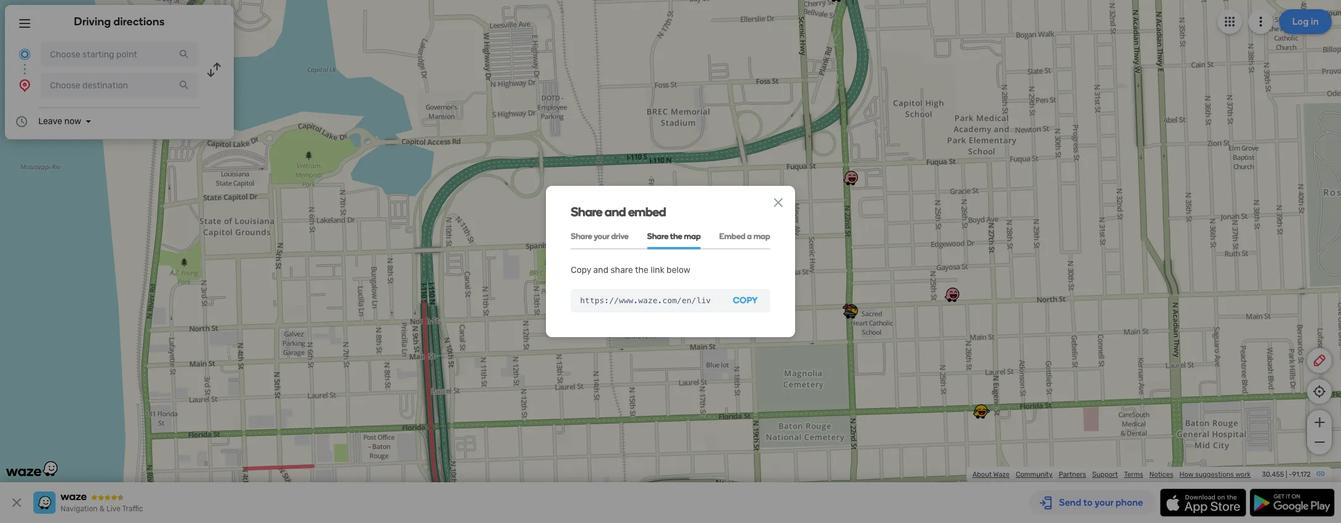 Task type: locate. For each thing, give the bounding box(es) containing it.
live
[[106, 505, 121, 514]]

share your drive
[[571, 232, 629, 241]]

embed a map
[[720, 232, 771, 241]]

Choose destination text field
[[41, 73, 198, 98]]

1 vertical spatial and
[[593, 265, 609, 276]]

navigation
[[61, 505, 98, 514]]

map
[[684, 232, 701, 241], [754, 232, 771, 241]]

share for share the map
[[648, 232, 669, 241]]

share up share your drive
[[571, 205, 603, 220]]

|
[[1286, 471, 1288, 479]]

None field
[[571, 289, 721, 313]]

the
[[670, 232, 683, 241], [635, 265, 649, 276]]

0 horizontal spatial copy
[[571, 265, 591, 276]]

drive
[[611, 232, 629, 241]]

and left share
[[593, 265, 609, 276]]

your
[[594, 232, 610, 241]]

and for share
[[605, 205, 626, 220]]

0 vertical spatial copy
[[571, 265, 591, 276]]

leave now
[[38, 116, 81, 127]]

2 map from the left
[[754, 232, 771, 241]]

share
[[571, 205, 603, 220], [571, 232, 592, 241], [648, 232, 669, 241]]

1 horizontal spatial the
[[670, 232, 683, 241]]

0 vertical spatial the
[[670, 232, 683, 241]]

work
[[1236, 471, 1251, 479]]

share the map
[[648, 232, 701, 241]]

and up drive
[[605, 205, 626, 220]]

1 map from the left
[[684, 232, 701, 241]]

share and embed
[[571, 205, 666, 220]]

embed
[[720, 232, 746, 241]]

0 horizontal spatial the
[[635, 265, 649, 276]]

notices
[[1150, 471, 1174, 479]]

copy inside button
[[733, 296, 758, 306]]

suggestions
[[1196, 471, 1234, 479]]

current location image
[[17, 47, 32, 62]]

now
[[64, 116, 81, 127]]

1 horizontal spatial copy
[[733, 296, 758, 306]]

1 horizontal spatial map
[[754, 232, 771, 241]]

terms
[[1125, 471, 1144, 479]]

support
[[1093, 471, 1118, 479]]

share left your
[[571, 232, 592, 241]]

zoom out image
[[1312, 435, 1328, 450]]

partners
[[1059, 471, 1087, 479]]

link image
[[1316, 469, 1326, 479]]

map right a
[[754, 232, 771, 241]]

x image
[[9, 496, 24, 511]]

copy
[[571, 265, 591, 276], [733, 296, 758, 306]]

the up below
[[670, 232, 683, 241]]

share your drive link
[[571, 225, 629, 250]]

map up below
[[684, 232, 701, 241]]

and
[[605, 205, 626, 220], [593, 265, 609, 276]]

share down embed
[[648, 232, 669, 241]]

copy and share the link below
[[571, 265, 691, 276]]

share for share your drive
[[571, 232, 592, 241]]

copy for copy
[[733, 296, 758, 306]]

traffic
[[122, 505, 143, 514]]

0 vertical spatial and
[[605, 205, 626, 220]]

the left the link
[[635, 265, 649, 276]]

0 horizontal spatial map
[[684, 232, 701, 241]]

1 vertical spatial copy
[[733, 296, 758, 306]]

x image
[[771, 196, 786, 210]]



Task type: describe. For each thing, give the bounding box(es) containing it.
pencil image
[[1313, 354, 1327, 369]]

support link
[[1093, 471, 1118, 479]]

notices link
[[1150, 471, 1174, 479]]

community
[[1016, 471, 1053, 479]]

a
[[747, 232, 752, 241]]

share the map link
[[648, 225, 701, 250]]

Choose starting point text field
[[41, 42, 198, 67]]

location image
[[17, 78, 32, 93]]

share
[[611, 265, 633, 276]]

leave
[[38, 116, 62, 127]]

about waze community partners support terms notices how suggestions work
[[973, 471, 1251, 479]]

map for embed a map
[[754, 232, 771, 241]]

embed a map link
[[720, 225, 771, 250]]

how suggestions work link
[[1180, 471, 1251, 479]]

waze
[[994, 471, 1010, 479]]

30.455
[[1262, 471, 1285, 479]]

and for copy
[[593, 265, 609, 276]]

about
[[973, 471, 992, 479]]

zoom in image
[[1312, 416, 1328, 431]]

navigation & live traffic
[[61, 505, 143, 514]]

share for share and embed
[[571, 205, 603, 220]]

below
[[667, 265, 691, 276]]

clock image
[[14, 114, 29, 129]]

copy for copy and share the link below
[[571, 265, 591, 276]]

copy button
[[721, 289, 771, 313]]

30.455 | -91.172
[[1262, 471, 1311, 479]]

1 vertical spatial the
[[635, 265, 649, 276]]

91.172
[[1293, 471, 1311, 479]]

-
[[1290, 471, 1293, 479]]

driving directions
[[74, 15, 165, 28]]

link
[[651, 265, 665, 276]]

&
[[99, 505, 105, 514]]

community link
[[1016, 471, 1053, 479]]

about waze link
[[973, 471, 1010, 479]]

map for share the map
[[684, 232, 701, 241]]

directions
[[114, 15, 165, 28]]

partners link
[[1059, 471, 1087, 479]]

driving
[[74, 15, 111, 28]]

terms link
[[1125, 471, 1144, 479]]

embed
[[628, 205, 666, 220]]

how
[[1180, 471, 1194, 479]]



Task type: vqa. For each thing, say whether or not it's contained in the screenshot.
"Traffic"
yes



